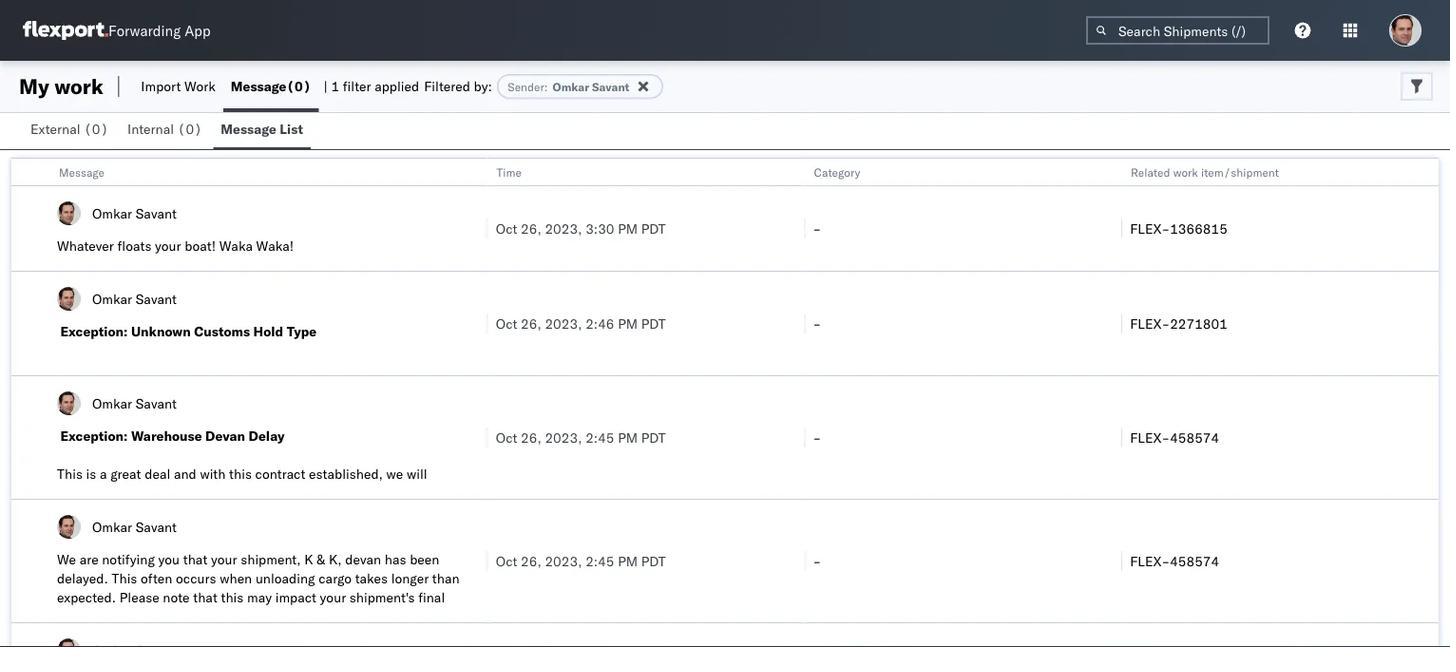 Task type: vqa. For each thing, say whether or not it's contained in the screenshot.
Destination to the bottom
no



Task type: locate. For each thing, give the bounding box(es) containing it.
resize handle column header for message
[[464, 159, 487, 647]]

2023,
[[545, 220, 582, 237], [545, 315, 582, 332], [545, 429, 582, 446], [545, 553, 582, 569]]

3 2023, from the top
[[545, 429, 582, 446]]

k
[[304, 551, 313, 568]]

0 horizontal spatial work
[[54, 73, 103, 99]]

4 26, from the top
[[521, 553, 541, 569]]

1 horizontal spatial you
[[158, 551, 180, 568]]

1 vertical spatial oct 26, 2023, 2:45 pm pdt
[[496, 553, 666, 569]]

contract
[[255, 466, 305, 482]]

4 flex- from the top
[[1130, 553, 1170, 569]]

2 pm from the top
[[618, 315, 638, 332]]

omkar down "floats"
[[92, 290, 132, 307]]

0 vertical spatial this
[[229, 466, 252, 482]]

great
[[110, 466, 141, 482]]

0 horizontal spatial with
[[82, 627, 108, 644]]

2 flex- from the top
[[1130, 315, 1170, 332]]

this down notifying
[[112, 570, 137, 587]]

1 horizontal spatial (0)
[[177, 121, 202, 137]]

exception: up "is"
[[60, 428, 128, 444]]

1 horizontal spatial work
[[1173, 165, 1198, 179]]

you down 'delivery'
[[57, 627, 78, 644]]

omkar savant up "floats"
[[92, 205, 177, 221]]

1 horizontal spatial will
[[407, 466, 427, 482]]

3 26, from the top
[[521, 429, 541, 446]]

partnership.
[[164, 485, 238, 501]]

1 vertical spatial flex- 458574
[[1130, 553, 1219, 569]]

external (0) button
[[23, 112, 120, 149]]

0 vertical spatial will
[[407, 466, 427, 482]]

0 vertical spatial message
[[231, 78, 286, 95]]

0 vertical spatial work
[[54, 73, 103, 99]]

2 2023, from the top
[[545, 315, 582, 332]]

savant down lucrative
[[136, 518, 177, 535]]

a right create
[[98, 485, 105, 501]]

1 horizontal spatial this
[[112, 570, 137, 587]]

1 horizontal spatial we
[[142, 608, 161, 625]]

filter
[[343, 78, 371, 95]]

flex- for exception: unknown customs hold type
[[1130, 315, 1170, 332]]

message inside button
[[221, 121, 276, 137]]

work for my
[[54, 73, 103, 99]]

0 horizontal spatial you
[[57, 627, 78, 644]]

oct 26, 2023, 2:45 pm pdt
[[496, 429, 666, 446], [496, 553, 666, 569]]

(0) left |
[[286, 78, 311, 95]]

3 resize handle column header from the left
[[1099, 159, 1121, 647]]

2 exception: from the top
[[60, 428, 128, 444]]

omkar up "floats"
[[92, 205, 132, 221]]

omkar savant up warehouse
[[92, 395, 177, 411]]

2 horizontal spatial (0)
[[286, 78, 311, 95]]

delay
[[249, 428, 285, 444]]

3 pm from the top
[[618, 429, 638, 446]]

0 vertical spatial that
[[183, 551, 207, 568]]

1 - from the top
[[813, 220, 821, 237]]

(0) right the "external"
[[84, 121, 109, 137]]

1 26, from the top
[[521, 220, 541, 237]]

devan
[[345, 551, 381, 568]]

import work button
[[133, 61, 223, 112]]

resize handle column header for category
[[1099, 159, 1121, 647]]

1 vertical spatial and
[[352, 608, 374, 625]]

2023, for your
[[545, 553, 582, 569]]

4 resize handle column header from the left
[[1416, 159, 1439, 647]]

work right "related"
[[1173, 165, 1198, 179]]

pm for your
[[618, 553, 638, 569]]

-
[[813, 220, 821, 237], [813, 315, 821, 332], [813, 429, 821, 446], [813, 553, 821, 569]]

message left list at the top left of page
[[221, 121, 276, 137]]

takes
[[355, 570, 388, 587]]

flex- for waka!
[[1130, 220, 1170, 237]]

1 pdt from the top
[[641, 220, 666, 237]]

pm for waka!
[[618, 220, 638, 237]]

3 pdt from the top
[[641, 429, 666, 446]]

2 2:45 from the top
[[585, 553, 614, 569]]

0 vertical spatial with
[[200, 466, 226, 482]]

0 vertical spatial exception:
[[60, 323, 128, 340]]

omkar savant for unknown
[[92, 290, 177, 307]]

1
[[331, 78, 339, 95]]

oct
[[496, 220, 517, 237], [496, 315, 517, 332], [496, 429, 517, 446], [496, 553, 517, 569]]

external
[[30, 121, 80, 137]]

0 vertical spatial 458574
[[1170, 429, 1219, 446]]

1 flex- from the top
[[1130, 220, 1170, 237]]

1 vertical spatial you
[[57, 627, 78, 644]]

oct for exception: unknown customs hold type
[[496, 315, 517, 332]]

exception: left unknown
[[60, 323, 128, 340]]

your left boat!
[[155, 238, 181, 254]]

this inside this is a great deal and with this contract established, we will create a lucrative partnership.
[[57, 466, 83, 482]]

2 oct 26, 2023, 2:45 pm pdt from the top
[[496, 553, 666, 569]]

this
[[229, 466, 252, 482], [221, 589, 244, 606]]

omkar for your
[[92, 518, 132, 535]]

1 pm from the top
[[618, 220, 638, 237]]

1 exception: from the top
[[60, 323, 128, 340]]

0 horizontal spatial this
[[57, 466, 83, 482]]

pm
[[618, 220, 638, 237], [618, 315, 638, 332], [618, 429, 638, 446], [618, 553, 638, 569]]

omkar for waka!
[[92, 205, 132, 221]]

1 vertical spatial this
[[112, 570, 137, 587]]

2 resize handle column header from the left
[[782, 159, 804, 647]]

1 horizontal spatial with
[[200, 466, 226, 482]]

we left are
[[57, 551, 76, 568]]

with inside this is a great deal and with this contract established, we will create a lucrative partnership.
[[200, 466, 226, 482]]

(0) for internal (0)
[[177, 121, 202, 137]]

2 26, from the top
[[521, 315, 541, 332]]

savant up whatever floats your boat! waka waka!
[[136, 205, 177, 221]]

pdt for waka!
[[641, 220, 666, 237]]

1 458574 from the top
[[1170, 429, 1219, 446]]

458574
[[1170, 429, 1219, 446], [1170, 553, 1219, 569]]

will
[[407, 466, 427, 482], [378, 608, 399, 625]]

(0) inside external (0) button
[[84, 121, 109, 137]]

(0) for message (0)
[[286, 78, 311, 95]]

1 2023, from the top
[[545, 220, 582, 237]]

Search Shipments (/) text field
[[1086, 16, 1270, 45]]

and
[[174, 466, 196, 482], [352, 608, 374, 625]]

and up partnership.
[[174, 466, 196, 482]]

import
[[141, 78, 181, 95]]

with up partnership.
[[200, 466, 226, 482]]

final
[[418, 589, 445, 606]]

3 flex- from the top
[[1130, 429, 1170, 446]]

message down external (0) button
[[59, 165, 104, 179]]

1 oct 26, 2023, 2:45 pm pdt from the top
[[496, 429, 666, 446]]

work
[[54, 73, 103, 99], [1173, 165, 1198, 179]]

savant up unknown
[[136, 290, 177, 307]]

0 horizontal spatial (0)
[[84, 121, 109, 137]]

1 omkar savant from the top
[[92, 205, 177, 221]]

1 oct from the top
[[496, 220, 517, 237]]

- for waka!
[[813, 220, 821, 237]]

4 omkar savant from the top
[[92, 518, 177, 535]]

pdt
[[641, 220, 666, 237], [641, 315, 666, 332], [641, 429, 666, 446], [641, 553, 666, 569]]

may
[[247, 589, 272, 606]]

pdt for your
[[641, 553, 666, 569]]

impact
[[275, 589, 316, 606]]

2271801
[[1170, 315, 1228, 332]]

3:30
[[585, 220, 614, 237]]

1 vertical spatial message
[[221, 121, 276, 137]]

1 vertical spatial 458574
[[1170, 553, 1219, 569]]

with
[[200, 466, 226, 482], [82, 627, 108, 644]]

savant right :
[[592, 79, 629, 94]]

applied
[[375, 78, 419, 95]]

exception: unknown customs hold type
[[60, 323, 317, 340]]

2 pdt from the top
[[641, 315, 666, 332]]

exception: for exception: unknown customs hold type
[[60, 323, 128, 340]]

4 - from the top
[[813, 553, 821, 569]]

flex- 2271801
[[1130, 315, 1228, 332]]

message up the message list
[[231, 78, 286, 95]]

we
[[57, 551, 76, 568], [142, 608, 161, 625]]

import work
[[141, 78, 216, 95]]

omkar savant for are
[[92, 518, 177, 535]]

1 vertical spatial 2:45
[[585, 553, 614, 569]]

1 vertical spatial this
[[221, 589, 244, 606]]

4 pm from the top
[[618, 553, 638, 569]]

you up often
[[158, 551, 180, 568]]

2 - from the top
[[813, 315, 821, 332]]

type
[[287, 323, 317, 340]]

3 omkar savant from the top
[[92, 395, 177, 411]]

and down shipment's on the bottom of page
[[352, 608, 374, 625]]

oct for waka!
[[496, 220, 517, 237]]

related work item/shipment
[[1131, 165, 1279, 179]]

this
[[57, 466, 83, 482], [112, 570, 137, 587]]

omkar up notifying
[[92, 518, 132, 535]]

savant
[[592, 79, 629, 94], [136, 205, 177, 221], [136, 290, 177, 307], [136, 395, 177, 411], [136, 518, 177, 535]]

1 vertical spatial will
[[378, 608, 399, 625]]

this inside the we are notifying you that your shipment, k & k, devan has been delayed. this often occurs when unloading cargo takes longer than expected. please note that this may impact your shipment's final delivery date. we appreciate your understanding and will update you with the status
[[112, 570, 137, 587]]

message list button
[[213, 112, 311, 149]]

this down when
[[221, 589, 244, 606]]

with down 'delivery'
[[82, 627, 108, 644]]

4 pdt from the top
[[641, 553, 666, 569]]

1 horizontal spatial and
[[352, 608, 374, 625]]

2 oct from the top
[[496, 315, 517, 332]]

0 horizontal spatial will
[[378, 608, 399, 625]]

flexport. image
[[23, 21, 108, 40]]

expected.
[[57, 589, 116, 606]]

1 vertical spatial exception:
[[60, 428, 128, 444]]

(0)
[[286, 78, 311, 95], [84, 121, 109, 137], [177, 121, 202, 137]]

savant for your
[[136, 518, 177, 535]]

1 resize handle column header from the left
[[464, 159, 487, 647]]

0 vertical spatial oct 26, 2023, 2:45 pm pdt
[[496, 429, 666, 446]]

has
[[385, 551, 406, 568]]

4 oct from the top
[[496, 553, 517, 569]]

with inside the we are notifying you that your shipment, k & k, devan has been delayed. this often occurs when unloading cargo takes longer than expected. please note that this may impact your shipment's final delivery date. we appreciate your understanding and will update you with the status
[[82, 627, 108, 644]]

0 vertical spatial flex- 458574
[[1130, 429, 1219, 446]]

0 vertical spatial we
[[57, 551, 76, 568]]

0 horizontal spatial and
[[174, 466, 196, 482]]

2 omkar savant from the top
[[92, 290, 177, 307]]

omkar
[[553, 79, 589, 94], [92, 205, 132, 221], [92, 290, 132, 307], [92, 395, 132, 411], [92, 518, 132, 535]]

appreciate
[[164, 608, 228, 625]]

(0) right internal
[[177, 121, 202, 137]]

omkar savant up notifying
[[92, 518, 177, 535]]

4 2023, from the top
[[545, 553, 582, 569]]

forwarding app link
[[23, 21, 211, 40]]

0 vertical spatial 2:45
[[585, 429, 614, 446]]

work
[[184, 78, 216, 95]]

1 vertical spatial work
[[1173, 165, 1198, 179]]

that up occurs
[[183, 551, 207, 568]]

resize handle column header
[[464, 159, 487, 647], [782, 159, 804, 647], [1099, 159, 1121, 647], [1416, 159, 1439, 647]]

will right the 'we' at bottom left
[[407, 466, 427, 482]]

that up the "appreciate"
[[193, 589, 217, 606]]

0 horizontal spatial we
[[57, 551, 76, 568]]

omkar savant up unknown
[[92, 290, 177, 307]]

we up status
[[142, 608, 161, 625]]

1 vertical spatial with
[[82, 627, 108, 644]]

1 flex- 458574 from the top
[[1130, 429, 1219, 446]]

your
[[155, 238, 181, 254], [211, 551, 237, 568], [320, 589, 346, 606], [231, 608, 258, 625]]

2:45
[[585, 429, 614, 446], [585, 553, 614, 569]]

exception: warehouse devan delay
[[60, 428, 285, 444]]

and inside this is a great deal and with this contract established, we will create a lucrative partnership.
[[174, 466, 196, 482]]

1 vertical spatial that
[[193, 589, 217, 606]]

my work
[[19, 73, 103, 99]]

0 vertical spatial and
[[174, 466, 196, 482]]

work up the 'external (0)'
[[54, 73, 103, 99]]

0 vertical spatial this
[[57, 466, 83, 482]]

forwarding
[[108, 21, 181, 39]]

will down shipment's on the bottom of page
[[378, 608, 399, 625]]

unknown
[[131, 323, 191, 340]]

this up create
[[57, 466, 83, 482]]

a right "is"
[[100, 466, 107, 482]]

that
[[183, 551, 207, 568], [193, 589, 217, 606]]

(0) inside internal (0) button
[[177, 121, 202, 137]]

internal (0)
[[127, 121, 202, 137]]

(0) for external (0)
[[84, 121, 109, 137]]

this left contract
[[229, 466, 252, 482]]



Task type: describe. For each thing, give the bounding box(es) containing it.
internal
[[127, 121, 174, 137]]

and inside the we are notifying you that your shipment, k & k, devan has been delayed. this often occurs when unloading cargo takes longer than expected. please note that this may impact your shipment's final delivery date. we appreciate your understanding and will update you with the status
[[352, 608, 374, 625]]

external (0)
[[30, 121, 109, 137]]

will inside this is a great deal and with this contract established, we will create a lucrative partnership.
[[407, 466, 427, 482]]

list
[[280, 121, 303, 137]]

status
[[134, 627, 172, 644]]

whatever floats your boat! waka waka!
[[57, 238, 294, 254]]

message list
[[221, 121, 303, 137]]

my
[[19, 73, 49, 99]]

occurs
[[176, 570, 216, 587]]

2 flex- 458574 from the top
[[1130, 553, 1219, 569]]

2:46
[[585, 315, 614, 332]]

flex- for your
[[1130, 553, 1170, 569]]

resize handle column header for related work item/shipment
[[1416, 159, 1439, 647]]

omkar up warehouse
[[92, 395, 132, 411]]

flex- 1366815
[[1130, 220, 1228, 237]]

omkar right :
[[553, 79, 589, 94]]

please
[[119, 589, 159, 606]]

create
[[57, 485, 95, 501]]

- for your
[[813, 553, 821, 569]]

- for exception: unknown customs hold type
[[813, 315, 821, 332]]

this inside this is a great deal and with this contract established, we will create a lucrative partnership.
[[229, 466, 252, 482]]

established,
[[309, 466, 383, 482]]

the
[[111, 627, 131, 644]]

unloading
[[255, 570, 315, 587]]

than
[[432, 570, 460, 587]]

3 oct from the top
[[496, 429, 517, 446]]

item/shipment
[[1201, 165, 1279, 179]]

notifying
[[102, 551, 155, 568]]

lucrative
[[109, 485, 161, 501]]

|
[[324, 78, 328, 95]]

sender : omkar savant
[[508, 79, 629, 94]]

message (0)
[[231, 78, 311, 95]]

cargo
[[319, 570, 352, 587]]

oct for your
[[496, 553, 517, 569]]

your down cargo
[[320, 589, 346, 606]]

will inside the we are notifying you that your shipment, k & k, devan has been delayed. this often occurs when unloading cargo takes longer than expected. please note that this may impact your shipment's final delivery date. we appreciate your understanding and will update you with the status
[[378, 608, 399, 625]]

waka
[[219, 238, 253, 254]]

whatever
[[57, 238, 114, 254]]

message for list
[[221, 121, 276, 137]]

oct 26, 2023, 2:46 pm pdt
[[496, 315, 666, 332]]

delayed.
[[57, 570, 108, 587]]

26, for your
[[521, 553, 541, 569]]

&
[[317, 551, 325, 568]]

devan
[[205, 428, 245, 444]]

boat!
[[185, 238, 216, 254]]

often
[[141, 570, 172, 587]]

sender
[[508, 79, 544, 94]]

note
[[163, 589, 190, 606]]

omkar for exception: unknown customs hold type
[[92, 290, 132, 307]]

waka!
[[256, 238, 294, 254]]

oct 26, 2023, 3:30 pm pdt
[[496, 220, 666, 237]]

pm for exception: unknown customs hold type
[[618, 315, 638, 332]]

:
[[544, 79, 548, 94]]

2023, for exception: unknown customs hold type
[[545, 315, 582, 332]]

we are notifying you that your shipment, k & k, devan has been delayed. this often occurs when unloading cargo takes longer than expected. please note that this may impact your shipment's final delivery date. we appreciate your understanding and will update you with the status
[[57, 551, 460, 644]]

1 2:45 from the top
[[585, 429, 614, 446]]

by:
[[474, 78, 492, 95]]

omkar savant for floats
[[92, 205, 177, 221]]

date.
[[107, 608, 138, 625]]

exception: for exception: warehouse devan delay
[[60, 428, 128, 444]]

understanding
[[261, 608, 348, 625]]

3 - from the top
[[813, 429, 821, 446]]

savant for exception: unknown customs hold type
[[136, 290, 177, 307]]

deal
[[145, 466, 170, 482]]

message for (0)
[[231, 78, 286, 95]]

| 1 filter applied filtered by:
[[324, 78, 492, 95]]

warehouse
[[131, 428, 202, 444]]

is
[[86, 466, 96, 482]]

pdt for exception: unknown customs hold type
[[641, 315, 666, 332]]

we
[[386, 466, 403, 482]]

26, for exception: unknown customs hold type
[[521, 315, 541, 332]]

savant up warehouse
[[136, 395, 177, 411]]

2023, for waka!
[[545, 220, 582, 237]]

2 vertical spatial message
[[59, 165, 104, 179]]

1366815
[[1170, 220, 1228, 237]]

savant for waka!
[[136, 205, 177, 221]]

26, for waka!
[[521, 220, 541, 237]]

0 vertical spatial a
[[100, 466, 107, 482]]

1 vertical spatial a
[[98, 485, 105, 501]]

category
[[814, 165, 860, 179]]

floats
[[117, 238, 152, 254]]

update
[[402, 608, 444, 625]]

work for related
[[1173, 165, 1198, 179]]

your down may
[[231, 608, 258, 625]]

resize handle column header for time
[[782, 159, 804, 647]]

k,
[[329, 551, 342, 568]]

longer
[[391, 570, 429, 587]]

2 458574 from the top
[[1170, 553, 1219, 569]]

this inside the we are notifying you that your shipment, k & k, devan has been delayed. this often occurs when unloading cargo takes longer than expected. please note that this may impact your shipment's final delivery date. we appreciate your understanding and will update you with the status
[[221, 589, 244, 606]]

1 vertical spatial we
[[142, 608, 161, 625]]

filtered
[[424, 78, 470, 95]]

related
[[1131, 165, 1170, 179]]

time
[[497, 165, 522, 179]]

hold
[[253, 323, 283, 340]]

delivery
[[57, 608, 104, 625]]

forwarding app
[[108, 21, 211, 39]]

been
[[410, 551, 439, 568]]

when
[[220, 570, 252, 587]]

customs
[[194, 323, 250, 340]]

shipment's
[[350, 589, 415, 606]]

this is a great deal and with this contract established, we will create a lucrative partnership.
[[57, 466, 427, 501]]

app
[[184, 21, 211, 39]]

0 vertical spatial you
[[158, 551, 180, 568]]

your up when
[[211, 551, 237, 568]]

shipment,
[[241, 551, 301, 568]]

are
[[79, 551, 98, 568]]



